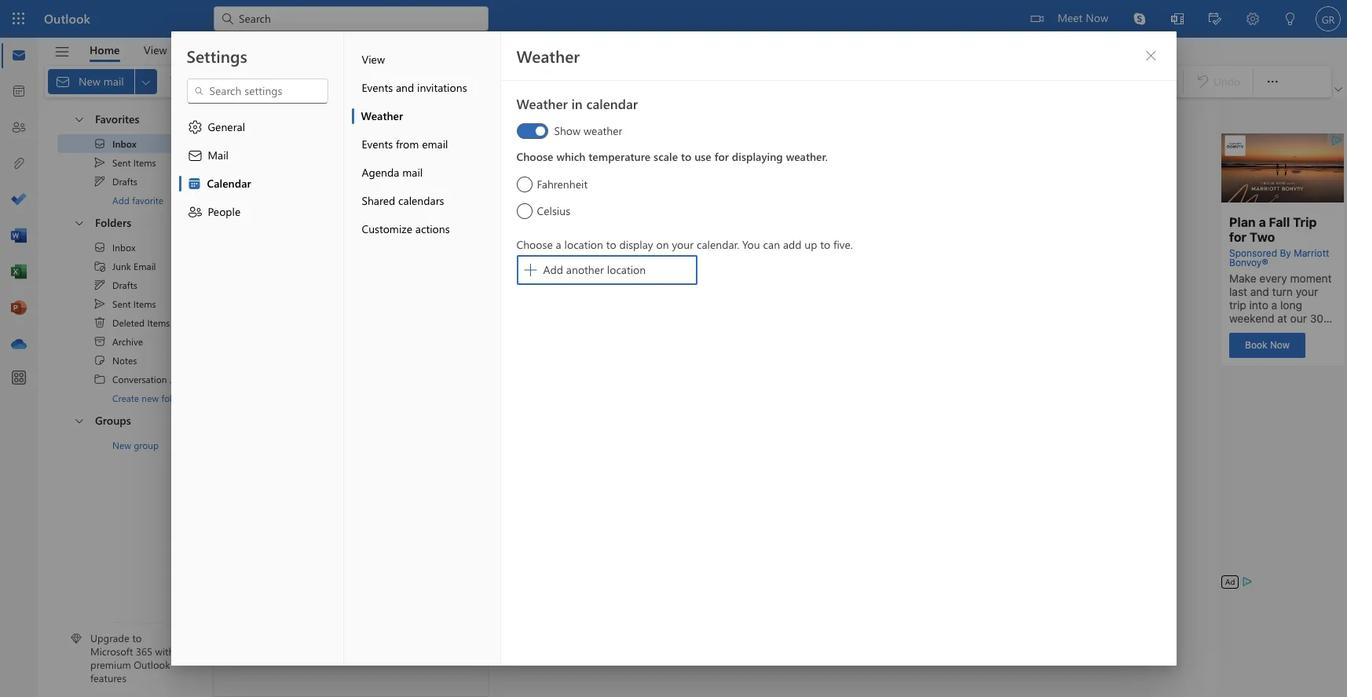 Task type: describe. For each thing, give the bounding box(es) containing it.
to right up
[[820, 237, 830, 252]]

tab list containing home
[[78, 38, 226, 62]]

 for 
[[93, 279, 106, 291]]

welcome to your new outlook.com account
[[261, 359, 449, 372]]

tool
[[366, 159, 384, 172]]

security inside microsoft account team microsoft account security info verification
[[341, 276, 374, 288]]

and
[[396, 80, 414, 95]]

confirm
[[255, 507, 293, 522]]

premium features image
[[71, 634, 82, 645]]

account for microsoft account team microsoft account security info verification
[[312, 260, 351, 275]]

tree item containing 
[[57, 351, 198, 370]]

to left display
[[606, 237, 616, 252]]

weather tab panel
[[501, 31, 1176, 666]]

outlook banner
[[0, 0, 1347, 38]]

weather.
[[786, 149, 828, 164]]

message list no conversations selected list box
[[214, 137, 502, 697]]

add inside weather in calendar element
[[543, 262, 563, 277]]

 mark all as read
[[639, 74, 735, 90]]

tree item containing 
[[57, 313, 198, 332]]

create new folder tree item
[[57, 389, 198, 408]]

meet
[[1058, 10, 1083, 25]]

favorites tree item
[[57, 106, 198, 134]]

which
[[556, 149, 586, 164]]

weather button
[[352, 102, 500, 130]]

customize
[[362, 222, 412, 236]]

sent inside  sent items  drafts
[[112, 156, 131, 169]]

we
[[393, 159, 406, 172]]

5:19 pm
[[423, 219, 454, 231]]

inbox for fourth tree item from the top
[[112, 241, 135, 254]]

events from email button
[[352, 130, 500, 159]]

inbox for 1st tree item from the top of the page
[[112, 137, 136, 150]]

help
[[191, 42, 214, 57]]

people image
[[11, 120, 27, 136]]

create new folder
[[112, 392, 186, 405]]

group
[[134, 439, 159, 452]]

drafts for junk
[[112, 279, 137, 291]]

heading inside message list section
[[242, 104, 318, 136]]

get outlook mobile
[[255, 602, 350, 617]]

deleted
[[112, 317, 145, 329]]

another
[[566, 262, 604, 277]]

customize actions
[[362, 222, 450, 236]]

favorites
[[95, 112, 139, 126]]

events for events from email
[[362, 137, 393, 152]]

events and invitations
[[362, 80, 467, 95]]

left-rail-appbar navigation
[[3, 38, 35, 363]]

 button
[[1139, 43, 1164, 68]]

scale
[[654, 149, 678, 164]]

4 tree item from the top
[[57, 238, 198, 257]]

shared calendars button
[[352, 187, 500, 215]]

365 for upgrade to microsoft 365 with premium outlook features
[[136, 645, 152, 659]]

for
[[715, 149, 729, 164]]

2 vertical spatial items
[[147, 317, 170, 329]]

365 for upgrade to microsoft 365
[[362, 633, 380, 648]]

miro.com/collaboration
[[261, 144, 379, 159]]

in
[[571, 95, 583, 112]]

 sent items  drafts
[[93, 156, 156, 188]]

zone
[[321, 507, 344, 522]]

email
[[422, 137, 448, 152]]

show weather
[[554, 123, 622, 138]]

add favorite tree item
[[57, 191, 198, 210]]

account for microsoft account security info was added
[[304, 218, 338, 231]]

choose which temperature scale to use for displaying weather.
[[516, 149, 828, 164]]


[[187, 176, 202, 192]]

five.
[[833, 237, 853, 252]]

ad inside message list no conversations selected list box
[[420, 146, 430, 157]]

1 info from the top
[[377, 218, 393, 231]]

home
[[90, 42, 120, 57]]

agenda
[[362, 165, 399, 180]]

settings heading
[[187, 45, 247, 67]]

tree item containing 
[[57, 257, 198, 276]]

use
[[695, 149, 712, 164]]

shared calendars
[[362, 193, 444, 208]]

groups
[[95, 413, 131, 428]]

new inside message list no conversations selected list box
[[337, 359, 354, 372]]

outlook inside the upgrade to microsoft 365 with premium outlook features
[[134, 658, 170, 672]]

team for microsoft account team microsoft account security info verification
[[354, 260, 379, 275]]

sent inside  junk email  drafts  sent items  deleted items  archive  notes  conversation history
[[112, 298, 131, 310]]

bring
[[409, 159, 432, 172]]

upgrade to microsoft 365
[[255, 633, 380, 648]]

actions
[[415, 222, 450, 236]]

to inside option group
[[681, 149, 692, 164]]

notes
[[112, 354, 137, 367]]

events for events and invitations
[[362, 80, 393, 95]]


[[93, 373, 106, 386]]

as
[[700, 74, 710, 89]]

mark
[[658, 74, 683, 89]]

history
[[169, 373, 199, 386]]

new
[[112, 439, 131, 452]]

choose for choose a location to display on your calendar. you can add up to five.
[[516, 237, 553, 252]]

confirm time zone
[[255, 507, 344, 522]]

weather in calendar
[[516, 95, 638, 112]]

choose for choose which temperature scale to use for displaying weather.
[[516, 149, 553, 164]]

miro.com/collaboration image
[[234, 150, 253, 169]]

team for microsoft account team
[[354, 203, 379, 218]]

read
[[713, 74, 735, 89]]

 for 
[[93, 175, 106, 188]]


[[93, 354, 106, 367]]

mt
[[238, 212, 249, 223]]

outlook.com
[[357, 359, 413, 372]]

account for microsoft account team
[[312, 203, 351, 218]]

mobile
[[317, 602, 350, 617]]

and
[[313, 159, 331, 172]]

teams
[[434, 159, 461, 172]]

help button
[[180, 38, 226, 62]]

choose a location to display on your calendar. you can add up to five.
[[516, 237, 853, 252]]

upgrade to microsoft 365 with premium outlook features
[[90, 632, 174, 685]]

document containing settings
[[0, 0, 1347, 698]]

temperature
[[589, 149, 651, 164]]

dialog containing settings
[[0, 0, 1347, 698]]

5:19
[[423, 219, 439, 231]]

 mail
[[187, 148, 229, 163]]

2  from the top
[[93, 241, 106, 254]]

calendar image
[[11, 84, 27, 100]]

celsius
[[537, 203, 570, 218]]

create
[[112, 392, 139, 405]]


[[187, 148, 203, 163]]

to inside the upgrade to microsoft 365 with premium outlook features
[[132, 632, 142, 645]]

folder
[[161, 392, 186, 405]]

favorites tree
[[57, 100, 198, 210]]

robust
[[333, 159, 363, 172]]

with
[[155, 645, 174, 659]]

you
[[742, 237, 760, 252]]

microsoft account team
[[261, 203, 379, 218]]

time
[[296, 507, 318, 522]]

excel image
[[11, 265, 27, 280]]

 inside  sent items  drafts
[[93, 156, 106, 169]]

calendar.
[[697, 237, 739, 252]]

was
[[396, 218, 412, 231]]

 for folders
[[73, 216, 86, 229]]


[[187, 119, 203, 135]]



Task type: locate. For each thing, give the bounding box(es) containing it.
onedrive image
[[11, 337, 27, 353]]

 button left favorites at the top left of page
[[65, 106, 92, 132]]

 inside  sent items  drafts
[[93, 175, 106, 188]]

microsoft inside the upgrade to microsoft 365 with premium outlook features
[[90, 645, 133, 659]]

to left use
[[681, 149, 692, 164]]

1 events from the top
[[362, 80, 393, 95]]

tree item down favorites at the top left of page
[[57, 134, 198, 153]]

view button
[[132, 38, 179, 62], [352, 46, 500, 74]]

2  from the top
[[93, 298, 106, 310]]

0 vertical spatial  button
[[65, 106, 92, 132]]

weather up events from email
[[361, 108, 403, 123]]

customize actions button
[[352, 215, 500, 244]]

0 horizontal spatial location
[[564, 237, 603, 252]]

0 horizontal spatial ad
[[420, 146, 430, 157]]

sent
[[112, 156, 131, 169], [112, 298, 131, 310]]

added
[[415, 218, 442, 231]]

weather
[[516, 45, 580, 67], [516, 95, 568, 112], [361, 108, 403, 123]]

conversation
[[112, 373, 167, 386]]

1 horizontal spatial 365
[[362, 633, 380, 648]]

set your advertising preferences image
[[1241, 576, 1254, 588]]

view up "events and invitations"
[[362, 52, 385, 67]]

tree containing 
[[57, 238, 199, 408]]

displaying
[[732, 149, 783, 164]]

 general
[[187, 119, 245, 135]]

premium
[[90, 658, 131, 672]]

document
[[0, 0, 1347, 698]]

outlook up  in the left of the page
[[44, 10, 90, 27]]


[[93, 156, 106, 169], [93, 298, 106, 310]]

 for groups
[[73, 414, 86, 427]]

 button left groups
[[65, 408, 92, 434]]

calendars
[[398, 193, 444, 208]]

0 vertical spatial items
[[133, 156, 156, 169]]

 inbox inside favorites tree
[[93, 137, 136, 150]]

0 vertical spatial 
[[93, 137, 106, 150]]

0 vertical spatial choose
[[516, 149, 553, 164]]

tab list
[[78, 38, 226, 62]]

2  from the top
[[73, 216, 86, 229]]

0 vertical spatial outlook
[[44, 10, 90, 27]]

Select a conversation checkbox
[[233, 207, 261, 229]]

0 vertical spatial new
[[337, 359, 354, 372]]

groups tree item
[[57, 408, 198, 436]]

mail
[[402, 165, 423, 180]]

3  button from the top
[[65, 408, 92, 434]]

1 horizontal spatial view
[[362, 52, 385, 67]]

 inside  junk email  drafts  sent items  deleted items  archive  notes  conversation history
[[93, 298, 106, 310]]

11 tree item from the top
[[57, 370, 199, 389]]

inbox down favorites 'tree item'
[[112, 137, 136, 150]]

0 vertical spatial team
[[354, 203, 379, 218]]

9 tree item from the top
[[57, 332, 198, 351]]

1 vertical spatial add
[[543, 262, 563, 277]]

folders tree item
[[57, 210, 198, 238]]

view left help
[[144, 42, 167, 57]]

3 tree item from the top
[[57, 172, 198, 191]]

application containing settings
[[0, 0, 1347, 698]]

agenda mail
[[362, 165, 423, 180]]

2  inbox from the top
[[93, 241, 135, 254]]

Search settings search field
[[205, 83, 311, 99]]

1 vertical spatial  button
[[65, 210, 92, 236]]

choose which temperature scale to use for displaying weather. option group
[[516, 145, 1161, 222]]

application
[[0, 0, 1347, 698]]

security down shared
[[341, 218, 374, 231]]

fahrenheit
[[537, 177, 588, 192]]

microsoft account security info was added
[[261, 218, 442, 231]]


[[1145, 49, 1157, 62]]

intuitive
[[275, 159, 310, 172]]

 left favorites at the top left of page
[[73, 113, 86, 125]]

1 vertical spatial drafts
[[112, 279, 137, 291]]

weather for weather in calendar
[[516, 95, 568, 112]]

drafts inside  junk email  drafts  sent items  deleted items  archive  notes  conversation history
[[112, 279, 137, 291]]

settings
[[187, 45, 247, 67]]

tree item containing 
[[57, 332, 198, 351]]

info
[[377, 218, 393, 231], [377, 276, 393, 288]]

0 horizontal spatial your
[[315, 359, 334, 372]]

0 vertical spatial events
[[362, 80, 393, 95]]

ad
[[420, 146, 430, 157], [1225, 577, 1235, 588]]

1 vertical spatial sent
[[112, 298, 131, 310]]

1  from the top
[[93, 156, 106, 169]]

 inside favorites 'tree item'
[[73, 113, 86, 125]]

 down  at the top left of the page
[[93, 279, 106, 291]]


[[639, 74, 655, 90]]

together
[[464, 159, 502, 172]]

team
[[354, 203, 379, 218], [354, 260, 379, 275]]

1 horizontal spatial location
[[607, 262, 646, 277]]

tree item up junk
[[57, 238, 198, 257]]

2 horizontal spatial outlook
[[275, 602, 314, 617]]

drafts
[[112, 175, 137, 188], [112, 279, 137, 291]]

-
[[386, 159, 390, 172]]

up
[[805, 237, 817, 252]]

2  button from the top
[[65, 210, 92, 236]]

0 vertical spatial your
[[672, 237, 694, 252]]

heading
[[242, 104, 318, 136]]

0 vertical spatial ad
[[420, 146, 430, 157]]

0 vertical spatial inbox
[[112, 137, 136, 150]]

0 horizontal spatial outlook
[[44, 10, 90, 27]]

 up  at the top left of the page
[[93, 241, 106, 254]]

items up deleted
[[133, 298, 156, 310]]

show
[[554, 123, 581, 138]]

upgrade for upgrade to microsoft 365 with premium outlook features
[[90, 632, 129, 645]]

1  button from the top
[[65, 106, 92, 132]]

mail
[[208, 148, 229, 163]]

info left verification
[[377, 276, 393, 288]]

your right welcome
[[315, 359, 334, 372]]

agenda mail button
[[352, 159, 500, 187]]

on
[[656, 237, 669, 252]]

10 tree item from the top
[[57, 351, 198, 370]]

0 vertical spatial info
[[377, 218, 393, 231]]

 inside favorites tree
[[93, 137, 106, 150]]

1 vertical spatial 
[[93, 279, 106, 291]]

weather heading
[[516, 45, 580, 67]]

add right ''
[[543, 262, 563, 277]]

 for favorites
[[73, 113, 86, 125]]

 button for folders
[[65, 210, 92, 236]]

junk
[[112, 260, 131, 273]]

drafts for sent
[[112, 175, 137, 188]]

drafts up add favorite tree item
[[112, 175, 137, 188]]

 up add favorite tree item
[[93, 156, 106, 169]]

dialog
[[0, 0, 1347, 698]]

5 tree item from the top
[[57, 257, 198, 276]]

tree item up archive
[[57, 313, 198, 332]]

new left outlook.com
[[337, 359, 354, 372]]

sent up deleted
[[112, 298, 131, 310]]

security down the microsoft account security info was added
[[341, 276, 374, 288]]

3  from the top
[[73, 414, 86, 427]]

 down favorites at the top left of page
[[93, 137, 106, 150]]

an intuitive and robust tool - we bring teams together
[[261, 159, 502, 172]]

upgrade inside message list no conversations selected list box
[[255, 633, 297, 648]]

 up 
[[93, 298, 106, 310]]

 inside groups tree item
[[73, 414, 86, 427]]

1 inbox from the top
[[112, 137, 136, 150]]

inbox
[[112, 137, 136, 150], [112, 241, 135, 254]]

 left groups
[[73, 414, 86, 427]]

1 horizontal spatial view button
[[352, 46, 500, 74]]

0 horizontal spatial 365
[[136, 645, 152, 659]]

1 choose from the top
[[516, 149, 553, 164]]

1 vertical spatial choose
[[516, 237, 553, 252]]

2  from the top
[[93, 279, 106, 291]]

365 inside message list no conversations selected list box
[[362, 633, 380, 648]]

0 vertical spatial security
[[341, 218, 374, 231]]

weather
[[584, 123, 622, 138]]

powerpoint image
[[11, 301, 27, 317]]

1 vertical spatial inbox
[[112, 241, 135, 254]]

2 vertical spatial outlook
[[134, 658, 170, 672]]

tree item containing 
[[57, 370, 199, 389]]

 inside  junk email  drafts  sent items  deleted items  archive  notes  conversation history
[[93, 279, 106, 291]]

1 vertical spatial team
[[354, 260, 379, 275]]

outlook inside message list no conversations selected list box
[[275, 602, 314, 617]]

1  from the top
[[73, 113, 86, 125]]

to right welcome
[[303, 359, 312, 372]]

upgrade down get
[[255, 633, 297, 648]]

new group
[[112, 439, 159, 452]]

tree item up add favorite
[[57, 172, 198, 191]]

events left and
[[362, 80, 393, 95]]

files image
[[11, 156, 27, 172]]

choose inside option group
[[516, 149, 553, 164]]

new group tree item
[[57, 436, 198, 455]]

events inside events from email button
[[362, 137, 393, 152]]

your inside message list no conversations selected list box
[[315, 359, 334, 372]]

1 vertical spatial 
[[73, 216, 86, 229]]

view button left help button
[[132, 38, 179, 62]]

 inbox up junk
[[93, 241, 135, 254]]

invitations
[[417, 80, 467, 95]]

1  from the top
[[93, 175, 106, 188]]

1 horizontal spatial outlook
[[134, 658, 170, 672]]

general
[[208, 119, 245, 134]]

1 vertical spatial new
[[142, 392, 159, 405]]

1 sent from the top
[[112, 156, 131, 169]]

2 vertical spatial 
[[73, 414, 86, 427]]

tree
[[57, 238, 199, 408]]

0 vertical spatial  inbox
[[93, 137, 136, 150]]

1 team from the top
[[354, 203, 379, 218]]

weather up in
[[516, 45, 580, 67]]

1 horizontal spatial your
[[672, 237, 694, 252]]

 button inside favorites 'tree item'
[[65, 106, 92, 132]]

location down display
[[607, 262, 646, 277]]

upgrade for upgrade to microsoft 365
[[255, 633, 297, 648]]

1 vertical spatial security
[[341, 276, 374, 288]]

1 vertical spatial items
[[133, 298, 156, 310]]

1 vertical spatial outlook
[[275, 602, 314, 617]]

8 tree item from the top
[[57, 313, 198, 332]]

1 vertical spatial 
[[93, 298, 106, 310]]

tags group
[[631, 66, 1114, 97]]

 button for favorites
[[65, 106, 92, 132]]

1 vertical spatial info
[[377, 276, 393, 288]]

add up folders
[[112, 194, 130, 207]]

2 inbox from the top
[[112, 241, 135, 254]]

2 vertical spatial  button
[[65, 408, 92, 434]]

word image
[[11, 229, 27, 244]]

drafts inside  sent items  drafts
[[112, 175, 137, 188]]

1 horizontal spatial new
[[337, 359, 354, 372]]

weather left in
[[516, 95, 568, 112]]

team up the microsoft account security info was added
[[354, 203, 379, 218]]

sent up add favorite tree item
[[112, 156, 131, 169]]

weather for weather heading at the left top of page
[[516, 45, 580, 67]]

outlook right premium
[[134, 658, 170, 672]]

pm
[[441, 219, 454, 231]]

0 vertical spatial location
[[564, 237, 603, 252]]

7 tree item from the top
[[57, 295, 198, 313]]

view button up "events and invitations"
[[352, 46, 500, 74]]

0 horizontal spatial add
[[112, 194, 130, 207]]

meet now
[[1058, 10, 1108, 25]]

message list section
[[214, 101, 502, 697]]

microsoft account team image
[[234, 208, 253, 227]]

your right "on" on the top left of the page
[[672, 237, 694, 252]]

1 vertical spatial  inbox
[[93, 241, 135, 254]]

items up favorite on the left top
[[133, 156, 156, 169]]

ad left set your advertising preferences image
[[1225, 577, 1235, 588]]

tree item down archive
[[57, 351, 198, 370]]

view
[[144, 42, 167, 57], [362, 52, 385, 67]]

tree item up the create
[[57, 370, 199, 389]]

2 events from the top
[[362, 137, 393, 152]]

outlook link
[[44, 0, 90, 38]]

2 choose from the top
[[516, 237, 553, 252]]

 left folders
[[73, 216, 86, 229]]

weather inside button
[[361, 108, 403, 123]]

security
[[341, 218, 374, 231], [341, 276, 374, 288]]

0 horizontal spatial new
[[142, 392, 159, 405]]

inbox inside favorites tree
[[112, 137, 136, 150]]

2 security from the top
[[341, 276, 374, 288]]

1 vertical spatial your
[[315, 359, 334, 372]]

microsoft
[[261, 203, 309, 218], [261, 218, 302, 231], [261, 260, 309, 275], [261, 276, 302, 288], [313, 633, 359, 648], [90, 645, 133, 659]]

a
[[556, 237, 561, 252]]

0 vertical spatial 
[[93, 175, 106, 188]]

1 vertical spatial events
[[362, 137, 393, 152]]

to left with
[[132, 632, 142, 645]]

choose left which
[[516, 149, 553, 164]]


[[93, 260, 106, 273]]

1 vertical spatial ad
[[1225, 577, 1235, 588]]

inbox up junk
[[112, 241, 135, 254]]

upgrade inside the upgrade to microsoft 365 with premium outlook features
[[90, 632, 129, 645]]

to down get outlook mobile
[[300, 633, 310, 648]]

6 tree item from the top
[[57, 276, 198, 295]]

 button inside groups tree item
[[65, 408, 92, 434]]

0 vertical spatial 
[[73, 113, 86, 125]]

0 vertical spatial 
[[93, 156, 106, 169]]

1  inbox from the top
[[93, 137, 136, 150]]

calendar
[[586, 95, 638, 112]]


[[187, 204, 203, 220]]

 inbox down favorites at the top left of page
[[93, 137, 136, 150]]

your inside weather in calendar element
[[672, 237, 694, 252]]

0 vertical spatial add
[[112, 194, 130, 207]]

 button left folders
[[65, 210, 92, 236]]

upgrade up premium
[[90, 632, 129, 645]]

move & delete group
[[48, 66, 534, 97]]

 button inside folders tree item
[[65, 210, 92, 236]]

2 info from the top
[[377, 276, 393, 288]]

tree item down folders tree item
[[57, 257, 198, 276]]

events and invitations button
[[352, 74, 500, 102]]

1 horizontal spatial add
[[543, 262, 563, 277]]

1 vertical spatial 
[[93, 241, 106, 254]]

info left was at the top of page
[[377, 218, 393, 231]]

1 vertical spatial location
[[607, 262, 646, 277]]

items inside  sent items  drafts
[[133, 156, 156, 169]]

2 tree item from the top
[[57, 153, 198, 172]]

microsoft account team microsoft account security info verification
[[261, 260, 444, 288]]

0 vertical spatial sent
[[112, 156, 131, 169]]

drafts down junk
[[112, 279, 137, 291]]

tree item up deleted
[[57, 295, 198, 313]]

upgrade
[[90, 632, 129, 645], [255, 633, 297, 648]]

 button for groups
[[65, 408, 92, 434]]

settings tab list
[[171, 31, 344, 666]]

0 horizontal spatial view
[[144, 42, 167, 57]]

view inside document
[[362, 52, 385, 67]]

all
[[686, 74, 697, 89]]

tree item down junk
[[57, 276, 198, 295]]

to do image
[[11, 192, 27, 208]]

1 security from the top
[[341, 218, 374, 231]]

new down conversation
[[142, 392, 159, 405]]

0 horizontal spatial upgrade
[[90, 632, 129, 645]]

mail image
[[11, 48, 27, 64]]

more apps image
[[11, 371, 27, 386]]

team down customize
[[354, 260, 379, 275]]

email
[[134, 260, 156, 273]]

outlook inside banner
[[44, 10, 90, 27]]

items right deleted
[[147, 317, 170, 329]]

location up  add another location in the top of the page
[[564, 237, 603, 252]]

items
[[133, 156, 156, 169], [133, 298, 156, 310], [147, 317, 170, 329]]

 inside folders tree item
[[73, 216, 86, 229]]

weather in calendar element
[[516, 123, 1161, 288]]

from
[[396, 137, 419, 152]]

1 horizontal spatial upgrade
[[255, 633, 297, 648]]

choose left a
[[516, 237, 553, 252]]

team inside microsoft account team microsoft account security info verification
[[354, 260, 379, 275]]

2 drafts from the top
[[112, 279, 137, 291]]

add inside tree item
[[112, 194, 130, 207]]

inbox inside tree
[[112, 241, 135, 254]]

1 tree item from the top
[[57, 134, 198, 153]]

0 horizontal spatial view button
[[132, 38, 179, 62]]

1 drafts from the top
[[112, 175, 137, 188]]

display
[[619, 237, 653, 252]]

calendar
[[207, 176, 251, 191]]

ad up the bring
[[420, 146, 430, 157]]

1  from the top
[[93, 137, 106, 150]]

2 team from the top
[[354, 260, 379, 275]]

tree item down deleted
[[57, 332, 198, 351]]

an
[[261, 159, 273, 172]]

365
[[362, 633, 380, 648], [136, 645, 152, 659]]

 button
[[46, 38, 78, 65]]

 junk email  drafts  sent items  deleted items  archive  notes  conversation history
[[93, 260, 199, 386]]

info inside microsoft account team microsoft account security info verification
[[377, 276, 393, 288]]


[[194, 86, 205, 97]]

events inside events and invitations button
[[362, 80, 393, 95]]

tree item
[[57, 134, 198, 153], [57, 153, 198, 172], [57, 172, 198, 191], [57, 238, 198, 257], [57, 257, 198, 276], [57, 276, 198, 295], [57, 295, 198, 313], [57, 313, 198, 332], [57, 332, 198, 351], [57, 351, 198, 370], [57, 370, 199, 389]]

 people
[[187, 204, 241, 220]]

 up add favorite tree item
[[93, 175, 106, 188]]


[[1031, 13, 1043, 25]]

archive
[[112, 335, 143, 348]]

new inside create new folder 'tree item'
[[142, 392, 159, 405]]

0 vertical spatial drafts
[[112, 175, 137, 188]]

tree item up add favorite tree item
[[57, 153, 198, 172]]

events up tool
[[362, 137, 393, 152]]

365 inside the upgrade to microsoft 365 with premium outlook features
[[136, 645, 152, 659]]

outlook right get
[[275, 602, 314, 617]]

2 sent from the top
[[112, 298, 131, 310]]

1 horizontal spatial ad
[[1225, 577, 1235, 588]]



Task type: vqa. For each thing, say whether or not it's contained in the screenshot.
2nd  Drafts from the bottom of the mike@example.com application
no



